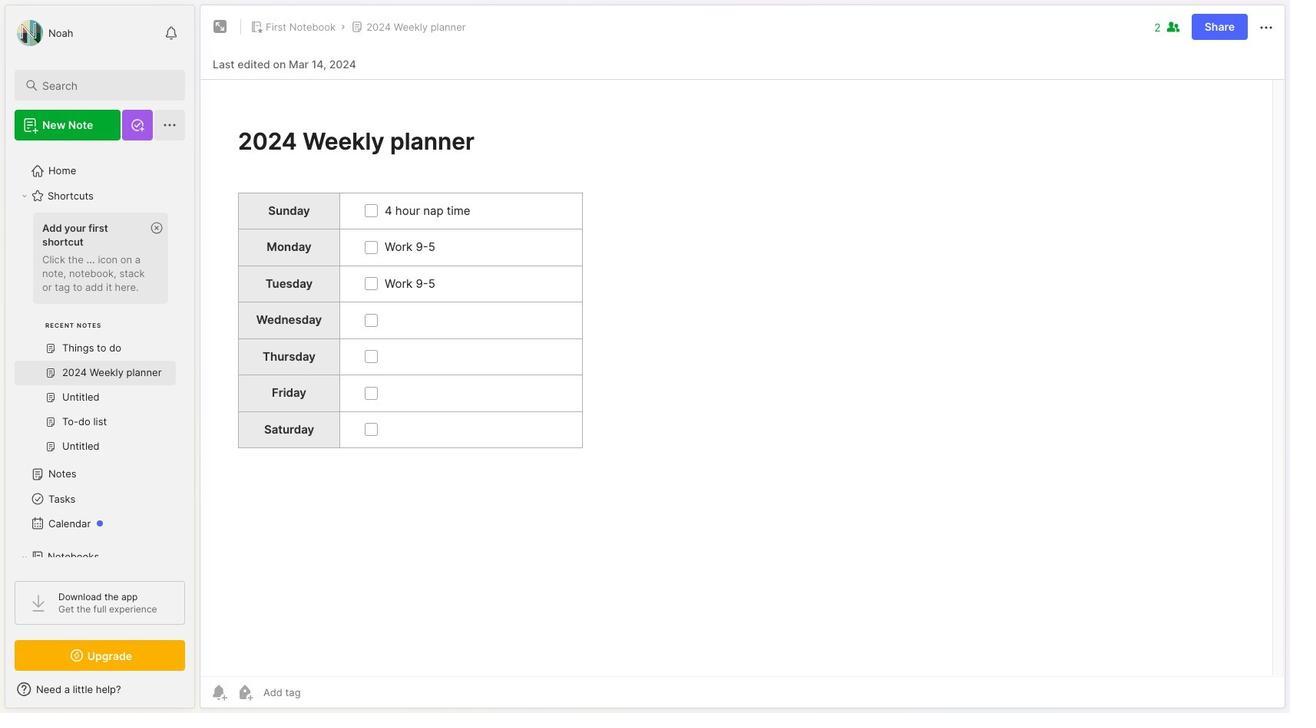 Task type: describe. For each thing, give the bounding box(es) containing it.
none search field inside main element
[[42, 76, 171, 94]]

Search text field
[[42, 78, 171, 93]]

Add tag field
[[262, 686, 378, 700]]

main element
[[0, 0, 200, 714]]

note window element
[[200, 5, 1286, 713]]

Note Editor text field
[[200, 79, 1285, 677]]

add tag image
[[236, 684, 254, 702]]

click to collapse image
[[194, 685, 205, 704]]

group inside main element
[[15, 208, 176, 469]]



Task type: vqa. For each thing, say whether or not it's contained in the screenshot.
Note Editor text box
yes



Task type: locate. For each thing, give the bounding box(es) containing it.
more actions image
[[1257, 18, 1276, 37]]

None search field
[[42, 76, 171, 94]]

expand notebooks image
[[20, 553, 29, 562]]

More actions field
[[1257, 17, 1276, 37]]

Account field
[[15, 18, 73, 48]]

group
[[15, 208, 176, 469]]

expand note image
[[211, 18, 230, 36]]

add a reminder image
[[210, 684, 228, 702]]

tree
[[5, 150, 194, 702]]

tree inside main element
[[5, 150, 194, 702]]

WHAT'S NEW field
[[5, 677, 194, 702]]



